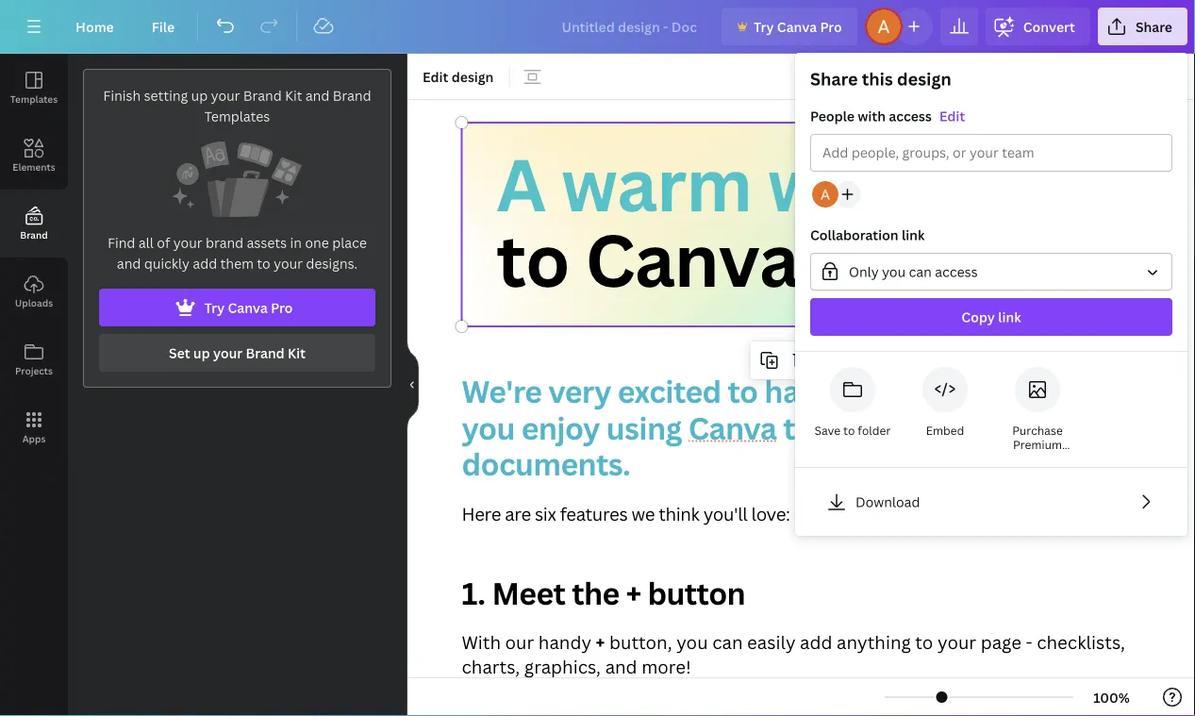 Task type: locate. For each thing, give the bounding box(es) containing it.
save to folder
[[815, 423, 891, 438]]

1 vertical spatial kit
[[288, 344, 306, 362]]

0 horizontal spatial edit
[[423, 67, 449, 85]]

with
[[462, 630, 501, 654]]

and inside find all of your brand assets in one place and quickly add them to your designs.
[[117, 254, 141, 272]]

pro
[[820, 17, 843, 35], [271, 299, 293, 317]]

try canva pro for the bottom 'try canva pro' button
[[204, 299, 293, 317]]

share inside share this design group
[[811, 67, 858, 91]]

0 horizontal spatial link
[[902, 226, 925, 244]]

to
[[497, 210, 570, 308], [257, 254, 271, 272], [728, 371, 758, 412], [784, 407, 814, 448], [844, 423, 855, 438], [916, 630, 934, 654]]

1 horizontal spatial try canva pro button
[[722, 8, 858, 45]]

embed
[[926, 423, 965, 438]]

kit
[[285, 86, 302, 104], [288, 344, 306, 362]]

page
[[981, 630, 1022, 654]]

set
[[169, 344, 190, 362]]

0 horizontal spatial pro
[[271, 299, 293, 317]]

try inside main menu bar
[[754, 17, 774, 35]]

0 horizontal spatial can
[[713, 630, 743, 654]]

2 vertical spatial and
[[606, 654, 638, 679]]

easily
[[747, 630, 796, 654]]

link
[[902, 226, 925, 244], [999, 308, 1022, 326]]

your right setting
[[211, 86, 240, 104]]

0 horizontal spatial add
[[193, 254, 217, 272]]

try canva pro inside main menu bar
[[754, 17, 843, 35]]

edit inside button
[[423, 67, 449, 85]]

1 horizontal spatial design
[[898, 67, 952, 91]]

add right the easily
[[800, 630, 833, 654]]

share for share this design
[[811, 67, 858, 91]]

add inside find all of your brand assets in one place and quickly add them to your designs.
[[193, 254, 217, 272]]

elements
[[13, 160, 55, 173], [1013, 451, 1063, 467]]

canva inside we're very excited to have you here! we hope you enjoy using canva to create beautiful documents.
[[689, 407, 777, 448]]

elements down purchase
[[1013, 451, 1063, 467]]

your
[[211, 86, 240, 104], [173, 234, 203, 252], [274, 254, 303, 272], [213, 344, 243, 362], [938, 630, 977, 654]]

up right setting
[[191, 86, 208, 104]]

1 vertical spatial +
[[596, 630, 605, 654]]

of
[[157, 234, 170, 252]]

100% button
[[1082, 682, 1143, 713]]

0 vertical spatial elements
[[13, 160, 55, 173]]

link inside button
[[999, 308, 1022, 326]]

0 horizontal spatial try canva pro
[[204, 299, 293, 317]]

you up more! at right bottom
[[677, 630, 708, 654]]

hide image
[[407, 340, 419, 430]]

up right set
[[193, 344, 210, 362]]

0 horizontal spatial templates
[[10, 92, 58, 105]]

+
[[626, 573, 641, 614], [596, 630, 605, 654]]

you inside button, you can easily add anything to your page - checklists, charts, graphics, and more!
[[677, 630, 708, 654]]

the
[[572, 573, 620, 614]]

up inside button
[[193, 344, 210, 362]]

1 horizontal spatial templates
[[205, 107, 270, 125]]

0 horizontal spatial design
[[452, 67, 494, 85]]

Only you can access button
[[811, 253, 1173, 291]]

download
[[856, 493, 921, 511]]

kit inside finish setting up your brand kit and brand templates
[[285, 86, 302, 104]]

0 vertical spatial add
[[193, 254, 217, 272]]

1 horizontal spatial pro
[[820, 17, 843, 35]]

think
[[659, 502, 700, 526]]

0 vertical spatial pro
[[820, 17, 843, 35]]

0 horizontal spatial +
[[596, 630, 605, 654]]

1 vertical spatial up
[[193, 344, 210, 362]]

edit inside share this design group
[[940, 107, 966, 125]]

edit
[[423, 67, 449, 85], [940, 107, 966, 125]]

this
[[862, 67, 894, 91]]

your right of
[[173, 234, 203, 252]]

1 horizontal spatial link
[[999, 308, 1022, 326]]

0 horizontal spatial try canva pro button
[[99, 289, 376, 327]]

+ right the
[[626, 573, 641, 614]]

0 vertical spatial kit
[[285, 86, 302, 104]]

1 vertical spatial elements
[[1013, 451, 1063, 467]]

1 vertical spatial share
[[811, 67, 858, 91]]

0 vertical spatial try
[[754, 17, 774, 35]]

0 vertical spatial templates
[[10, 92, 58, 105]]

access up copy
[[935, 263, 978, 281]]

your left page
[[938, 630, 977, 654]]

collaboration
[[811, 226, 899, 244]]

1 vertical spatial edit
[[940, 107, 966, 125]]

2 horizontal spatial and
[[606, 654, 638, 679]]

with our handy +
[[462, 630, 605, 654]]

can inside button, you can easily add anything to your page - checklists, charts, graphics, and more!
[[713, 630, 743, 654]]

hope
[[1030, 371, 1102, 412]]

1 horizontal spatial access
[[935, 263, 978, 281]]

0 vertical spatial share
[[1136, 17, 1173, 35]]

1 vertical spatial add
[[800, 630, 833, 654]]

try
[[754, 17, 774, 35], [204, 299, 225, 317]]

+ for the
[[626, 573, 641, 614]]

0 vertical spatial access
[[889, 107, 932, 125]]

uploads button
[[0, 258, 68, 326]]

finish setting up your brand kit and brand templates
[[103, 86, 371, 125]]

1 vertical spatial can
[[713, 630, 743, 654]]

our
[[505, 630, 534, 654]]

here
[[462, 502, 501, 526]]

link up only you can access
[[902, 226, 925, 244]]

1 horizontal spatial add
[[800, 630, 833, 654]]

0 horizontal spatial try
[[204, 299, 225, 317]]

welcome
[[768, 135, 1076, 233]]

0 vertical spatial try canva pro
[[754, 17, 843, 35]]

edit button
[[940, 106, 966, 126]]

home link
[[60, 8, 129, 45]]

can left the easily
[[713, 630, 743, 654]]

0 vertical spatial +
[[626, 573, 641, 614]]

design inside group
[[898, 67, 952, 91]]

elements up brand button
[[13, 160, 55, 173]]

very
[[548, 371, 611, 412]]

+ right handy
[[596, 630, 605, 654]]

link right copy
[[999, 308, 1022, 326]]

0 vertical spatial up
[[191, 86, 208, 104]]

canva
[[777, 17, 817, 35], [586, 210, 799, 308], [228, 299, 268, 317], [689, 407, 777, 448]]

we
[[979, 371, 1023, 412]]

1 horizontal spatial can
[[909, 263, 932, 281]]

+ for handy
[[596, 630, 605, 654]]

try canva pro
[[754, 17, 843, 35], [204, 299, 293, 317]]

add
[[193, 254, 217, 272], [800, 630, 833, 654]]

share inside share dropdown button
[[1136, 17, 1173, 35]]

1 vertical spatial try
[[204, 299, 225, 317]]

share
[[1136, 17, 1173, 35], [811, 67, 858, 91]]

1 vertical spatial link
[[999, 308, 1022, 326]]

1 vertical spatial access
[[935, 263, 978, 281]]

assets
[[247, 234, 287, 252]]

design inside button
[[452, 67, 494, 85]]

link for collaboration link
[[902, 226, 925, 244]]

1 horizontal spatial edit
[[940, 107, 966, 125]]

1 horizontal spatial share
[[1136, 17, 1173, 35]]

anything
[[837, 630, 911, 654]]

0 horizontal spatial share
[[811, 67, 858, 91]]

1 horizontal spatial and
[[306, 86, 330, 104]]

templates
[[10, 92, 58, 105], [205, 107, 270, 125]]

excited
[[618, 371, 722, 412]]

side panel tab list
[[0, 54, 68, 461]]

1 vertical spatial try canva pro
[[204, 299, 293, 317]]

1 horizontal spatial +
[[626, 573, 641, 614]]

1 horizontal spatial try
[[754, 17, 774, 35]]

quickly
[[144, 254, 190, 272]]

are
[[505, 502, 531, 526]]

you
[[882, 263, 906, 281], [840, 371, 893, 412], [462, 407, 515, 448], [677, 630, 708, 654]]

0 vertical spatial try canva pro button
[[722, 8, 858, 45]]

access right with in the top of the page
[[889, 107, 932, 125]]

0 vertical spatial link
[[902, 226, 925, 244]]

0 vertical spatial edit
[[423, 67, 449, 85]]

0 horizontal spatial elements
[[13, 160, 55, 173]]

pro up set up your brand kit
[[271, 299, 293, 317]]

can inside button
[[909, 263, 932, 281]]

edit design button
[[415, 61, 502, 92]]

1 design from the left
[[452, 67, 494, 85]]

find all of your brand assets in one place and quickly add them to your designs.
[[108, 234, 367, 272]]

more!
[[642, 654, 692, 679]]

pro up share this design
[[820, 17, 843, 35]]

to inside find all of your brand assets in one place and quickly add them to your designs.
[[257, 254, 271, 272]]

1 horizontal spatial try canva pro
[[754, 17, 843, 35]]

1 vertical spatial templates
[[205, 107, 270, 125]]

1 vertical spatial and
[[117, 254, 141, 272]]

0 horizontal spatial and
[[117, 254, 141, 272]]

here are six features we think you'll love:
[[462, 502, 790, 526]]

1 horizontal spatial elements
[[1013, 451, 1063, 467]]

your right set
[[213, 344, 243, 362]]

0 vertical spatial and
[[306, 86, 330, 104]]

you right only
[[882, 263, 906, 281]]

handy
[[539, 630, 592, 654]]

None text field
[[408, 100, 1196, 716]]

0 vertical spatial can
[[909, 263, 932, 281]]

try canva pro for 'try canva pro' button to the right
[[754, 17, 843, 35]]

premium
[[1014, 437, 1063, 453]]

can right only
[[909, 263, 932, 281]]

add down brand on the left top of the page
[[193, 254, 217, 272]]

checklists,
[[1037, 630, 1126, 654]]

2 design from the left
[[898, 67, 952, 91]]

brand button
[[0, 190, 68, 258]]



Task type: describe. For each thing, give the bounding box(es) containing it.
try for the bottom 'try canva pro' button
[[204, 299, 225, 317]]

your down in
[[274, 254, 303, 272]]

100%
[[1094, 688, 1130, 706]]

elements button
[[0, 122, 68, 190]]

finish
[[103, 86, 141, 104]]

0 horizontal spatial access
[[889, 107, 932, 125]]

link for copy link
[[999, 308, 1022, 326]]

in
[[290, 234, 302, 252]]

1.
[[462, 573, 486, 614]]

designs.
[[306, 254, 358, 272]]

apps
[[22, 432, 46, 445]]

copy
[[962, 308, 995, 326]]

👋
[[1002, 210, 1073, 308]]

with
[[858, 107, 886, 125]]

and inside finish setting up your brand kit and brand templates
[[306, 86, 330, 104]]

set up your brand kit
[[169, 344, 306, 362]]

you left enjoy
[[462, 407, 515, 448]]

your inside button, you can easily add anything to your page - checklists, charts, graphics, and more!
[[938, 630, 977, 654]]

apps button
[[0, 394, 68, 461]]

create
[[820, 407, 910, 448]]

Add people, groups, or your team text field
[[823, 135, 1161, 171]]

love:
[[752, 502, 790, 526]]

home
[[75, 17, 114, 35]]

warm
[[562, 135, 752, 233]]

you'll
[[704, 502, 748, 526]]

to inside button, you can easily add anything to your page - checklists, charts, graphics, and more!
[[916, 630, 934, 654]]

all
[[139, 234, 154, 252]]

can for access
[[909, 263, 932, 281]]

uploads
[[15, 296, 53, 309]]

you inside button
[[882, 263, 906, 281]]

file button
[[137, 8, 190, 45]]

convert button
[[986, 8, 1091, 45]]

try for 'try canva pro' button to the right
[[754, 17, 774, 35]]

brand
[[206, 234, 244, 252]]

graphics,
[[525, 654, 601, 679]]

your inside button
[[213, 344, 243, 362]]

file
[[152, 17, 175, 35]]

templates inside finish setting up your brand kit and brand templates
[[205, 107, 270, 125]]

templates inside templates button
[[10, 92, 58, 105]]

elements inside button
[[13, 160, 55, 173]]

folder
[[858, 423, 891, 438]]

only you can access
[[849, 263, 978, 281]]

six
[[535, 502, 556, 526]]

we're
[[462, 371, 542, 412]]

save
[[815, 423, 841, 438]]

have
[[765, 371, 833, 412]]

share for share
[[1136, 17, 1173, 35]]

none text field containing a warm welcome
[[408, 100, 1196, 716]]

share button
[[1098, 8, 1188, 45]]

them
[[220, 254, 254, 272]]

kit inside button
[[288, 344, 306, 362]]

set up your brand kit button
[[99, 334, 376, 372]]

Design title text field
[[547, 8, 714, 45]]

can for easily
[[713, 630, 743, 654]]

enjoy
[[522, 407, 600, 448]]

to canva docs 👋
[[497, 210, 1073, 308]]

and inside button, you can easily add anything to your page - checklists, charts, graphics, and more!
[[606, 654, 638, 679]]

your inside finish setting up your brand kit and brand templates
[[211, 86, 240, 104]]

brand inside side panel tab list
[[20, 228, 48, 241]]

a warm welcome
[[497, 135, 1076, 233]]

projects
[[15, 364, 53, 377]]

projects button
[[0, 326, 68, 394]]

meet
[[492, 573, 566, 614]]

you up folder on the bottom
[[840, 371, 893, 412]]

-
[[1026, 630, 1033, 654]]

only
[[849, 263, 879, 281]]

we
[[632, 502, 655, 526]]

canva inside main menu bar
[[777, 17, 817, 35]]

features
[[560, 502, 628, 526]]

charts,
[[462, 654, 520, 679]]

purchase premium elements
[[1013, 423, 1063, 467]]

using
[[607, 407, 682, 448]]

beautiful
[[917, 407, 1046, 448]]

documents.
[[462, 443, 631, 484]]

button, you can easily add anything to your page - checklists, charts, graphics, and more!
[[462, 630, 1130, 679]]

copy link
[[962, 308, 1022, 326]]

1. meet the + button
[[462, 573, 746, 614]]

1 vertical spatial try canva pro button
[[99, 289, 376, 327]]

purchase
[[1013, 423, 1063, 438]]

place
[[332, 234, 367, 252]]

share this design group
[[796, 67, 1188, 352]]

pro inside main menu bar
[[820, 17, 843, 35]]

templates button
[[0, 54, 68, 122]]

a
[[497, 135, 546, 233]]

convert
[[1024, 17, 1076, 35]]

button
[[648, 573, 746, 614]]

find
[[108, 234, 135, 252]]

share this design
[[811, 67, 952, 91]]

download button
[[811, 483, 1173, 521]]

access inside only you can access button
[[935, 263, 978, 281]]

we're very excited to have you here! we hope you enjoy using canva to create beautiful documents.
[[462, 371, 1109, 484]]

people
[[811, 107, 855, 125]]

edit design
[[423, 67, 494, 85]]

here!
[[899, 371, 972, 412]]

main menu bar
[[0, 0, 1196, 54]]

add inside button, you can easily add anything to your page - checklists, charts, graphics, and more!
[[800, 630, 833, 654]]

button,
[[610, 630, 673, 654]]

people with access edit
[[811, 107, 966, 125]]

docs
[[815, 210, 986, 308]]

up inside finish setting up your brand kit and brand templates
[[191, 86, 208, 104]]

setting
[[144, 86, 188, 104]]

1 vertical spatial pro
[[271, 299, 293, 317]]

one
[[305, 234, 329, 252]]



Task type: vqa. For each thing, say whether or not it's contained in the screenshot.
top Try Canva Pro
yes



